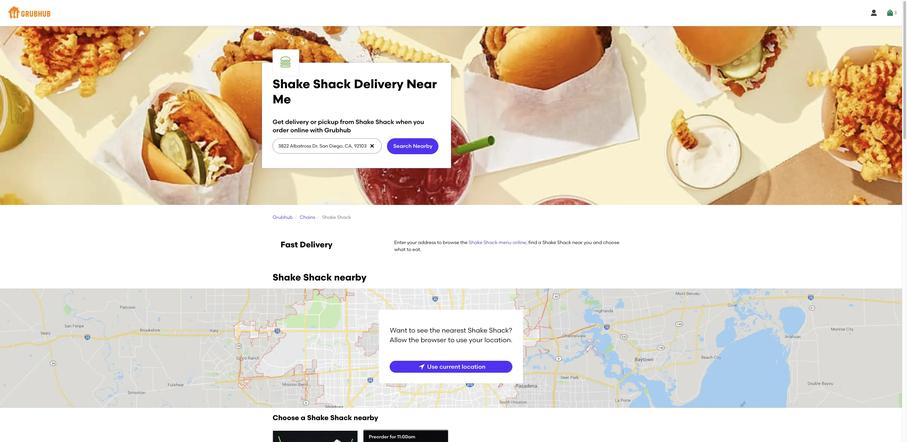 Task type: vqa. For each thing, say whether or not it's contained in the screenshot.
Wexler's Deli logo
no



Task type: locate. For each thing, give the bounding box(es) containing it.
1 vertical spatial you
[[584, 240, 592, 246]]

1 vertical spatial a
[[301, 414, 306, 422]]

grubhub left the chains
[[273, 215, 293, 220]]

1 vertical spatial online
[[513, 240, 526, 246]]

order
[[273, 126, 289, 134]]

svg image left "3" 'button'
[[870, 9, 878, 17]]

1 vertical spatial grubhub
[[273, 215, 293, 220]]

grubhub
[[324, 126, 351, 134], [273, 215, 293, 220]]

0 vertical spatial online
[[290, 126, 309, 134]]

1 horizontal spatial your
[[469, 336, 483, 344]]

shake shack nearby
[[273, 272, 367, 283]]

you
[[413, 118, 424, 126], [584, 240, 592, 246]]

0 horizontal spatial you
[[413, 118, 424, 126]]

0 horizontal spatial svg image
[[418, 363, 426, 371]]

1 vertical spatial svg image
[[418, 363, 426, 371]]

shake inside get delivery or pickup from shake shack when you order online with grubhub
[[356, 118, 374, 126]]

0 horizontal spatial a
[[301, 414, 306, 422]]

1 vertical spatial svg image
[[370, 143, 375, 149]]

shack inside , find a shake shack near you and choose what to eat.
[[557, 240, 571, 246]]

choose a shake shack nearby
[[273, 414, 378, 422]]

your right use
[[469, 336, 483, 344]]

search
[[393, 143, 412, 149]]

eat.
[[413, 247, 421, 252]]

your
[[407, 240, 417, 246], [469, 336, 483, 344]]

browser
[[421, 336, 447, 344]]

0 horizontal spatial delivery
[[300, 240, 333, 250]]

shake up me
[[273, 77, 310, 91]]

0 horizontal spatial your
[[407, 240, 417, 246]]

svg image
[[886, 9, 894, 17], [418, 363, 426, 371]]

1 horizontal spatial svg image
[[870, 9, 878, 17]]

online left find
[[513, 240, 526, 246]]

shake right from
[[356, 118, 374, 126]]

grubhub down "pickup" on the left top of page
[[324, 126, 351, 134]]

the up "browser"
[[430, 326, 440, 334]]

the right browse
[[460, 240, 468, 246]]

0 vertical spatial delivery
[[354, 77, 404, 91]]

browse
[[443, 240, 459, 246]]

shack?
[[489, 326, 512, 334]]

to left browse
[[437, 240, 442, 246]]

a right choose
[[301, 414, 306, 422]]

fast delivery
[[281, 240, 333, 250]]

1 horizontal spatial a
[[538, 240, 541, 246]]

with
[[310, 126, 323, 134]]

shake right browse
[[469, 240, 483, 246]]

shake
[[273, 77, 310, 91], [356, 118, 374, 126], [322, 215, 336, 220], [469, 240, 483, 246], [543, 240, 556, 246], [273, 272, 301, 283], [468, 326, 488, 334], [307, 414, 329, 422]]

1 horizontal spatial svg image
[[886, 9, 894, 17]]

0 horizontal spatial the
[[409, 336, 419, 344]]

you right "when"
[[413, 118, 424, 126]]

1 horizontal spatial grubhub
[[324, 126, 351, 134]]

svg image inside use current location button
[[418, 363, 426, 371]]

to left "eat."
[[407, 247, 411, 252]]

a
[[538, 240, 541, 246], [301, 414, 306, 422]]

you left and
[[584, 240, 592, 246]]

the down the see
[[409, 336, 419, 344]]

chains
[[300, 215, 315, 220]]

0 vertical spatial your
[[407, 240, 417, 246]]

0 horizontal spatial online
[[290, 126, 309, 134]]

get delivery or pickup from shake shack when you order online with grubhub
[[273, 118, 424, 134]]

0 vertical spatial svg image
[[870, 9, 878, 17]]

choose
[[603, 240, 620, 246]]

get
[[273, 118, 284, 126]]

0 vertical spatial you
[[413, 118, 424, 126]]

0 vertical spatial grubhub
[[324, 126, 351, 134]]

use current location button
[[390, 361, 513, 373]]

svg image inside main navigation navigation
[[870, 9, 878, 17]]

shake right the chains
[[322, 215, 336, 220]]

shake shack logo image
[[275, 52, 297, 73], [273, 431, 358, 442], [364, 431, 448, 442]]

svg image left the search
[[370, 143, 375, 149]]

0 vertical spatial the
[[460, 240, 468, 246]]

0 vertical spatial a
[[538, 240, 541, 246]]

your up "eat."
[[407, 240, 417, 246]]

1 horizontal spatial the
[[430, 326, 440, 334]]

1 vertical spatial delivery
[[300, 240, 333, 250]]

chains link
[[300, 215, 315, 220]]

0 vertical spatial svg image
[[886, 9, 894, 17]]

online down delivery
[[290, 126, 309, 134]]

svg image
[[870, 9, 878, 17], [370, 143, 375, 149]]

a right find
[[538, 240, 541, 246]]

1 horizontal spatial you
[[584, 240, 592, 246]]

online
[[290, 126, 309, 134], [513, 240, 526, 246]]

current
[[440, 363, 461, 370]]

shack
[[313, 77, 351, 91], [376, 118, 394, 126], [337, 215, 351, 220], [484, 240, 498, 246], [557, 240, 571, 246], [303, 272, 332, 283], [330, 414, 352, 422]]

shake right find
[[543, 240, 556, 246]]

for
[[390, 434, 396, 440]]

to
[[437, 240, 442, 246], [407, 247, 411, 252], [409, 326, 416, 334], [448, 336, 455, 344]]

fast
[[281, 240, 298, 250]]

what
[[394, 247, 406, 252]]

shake up location.
[[468, 326, 488, 334]]

choose
[[273, 414, 299, 422]]

Search Address search field
[[273, 139, 381, 153]]

the
[[460, 240, 468, 246], [430, 326, 440, 334], [409, 336, 419, 344]]

want
[[390, 326, 407, 334]]

a inside , find a shake shack near you and choose what to eat.
[[538, 240, 541, 246]]

shake down the fast
[[273, 272, 301, 283]]

delivery
[[354, 77, 404, 91], [300, 240, 333, 250]]

11:00am
[[397, 434, 416, 440]]

0 horizontal spatial grubhub
[[273, 215, 293, 220]]

,
[[526, 240, 528, 246]]

1 horizontal spatial delivery
[[354, 77, 404, 91]]

1 vertical spatial your
[[469, 336, 483, 344]]

use
[[456, 336, 467, 344]]

nearby
[[334, 272, 367, 283], [354, 414, 378, 422]]

menu
[[499, 240, 512, 246]]



Task type: describe. For each thing, give the bounding box(es) containing it.
grubhub link
[[273, 215, 293, 220]]

near
[[572, 240, 583, 246]]

0 vertical spatial nearby
[[334, 272, 367, 283]]

me
[[273, 92, 291, 106]]

to inside , find a shake shack near you and choose what to eat.
[[407, 247, 411, 252]]

preorder for 11:00am
[[369, 434, 416, 440]]

1 vertical spatial the
[[430, 326, 440, 334]]

shake right choose
[[307, 414, 329, 422]]

2 vertical spatial the
[[409, 336, 419, 344]]

find
[[529, 240, 537, 246]]

search nearby button
[[387, 138, 439, 154]]

near
[[407, 77, 437, 91]]

to left the see
[[409, 326, 416, 334]]

shake inside want to see the nearest shake shack? allow the browser to use your location.
[[468, 326, 488, 334]]

shake inside shake shack delivery near me
[[273, 77, 310, 91]]

3
[[894, 10, 897, 16]]

from
[[340, 118, 354, 126]]

0 horizontal spatial svg image
[[370, 143, 375, 149]]

location.
[[485, 336, 513, 344]]

when
[[396, 118, 412, 126]]

grubhub inside get delivery or pickup from shake shack when you order online with grubhub
[[324, 126, 351, 134]]

location
[[462, 363, 486, 370]]

your inside want to see the nearest shake shack? allow the browser to use your location.
[[469, 336, 483, 344]]

svg image inside "3" 'button'
[[886, 9, 894, 17]]

to down the nearest
[[448, 336, 455, 344]]

address
[[418, 240, 436, 246]]

3 button
[[886, 7, 897, 19]]

shack inside get delivery or pickup from shake shack when you order online with grubhub
[[376, 118, 394, 126]]

shake shack delivery near me
[[273, 77, 437, 106]]

shack inside shake shack delivery near me
[[313, 77, 351, 91]]

1 horizontal spatial online
[[513, 240, 526, 246]]

delivery inside shake shack delivery near me
[[354, 77, 404, 91]]

use current location
[[427, 363, 486, 370]]

nearest
[[442, 326, 466, 334]]

, find a shake shack near you and choose what to eat.
[[394, 240, 620, 252]]

you inside get delivery or pickup from shake shack when you order online with grubhub
[[413, 118, 424, 126]]

nearby
[[413, 143, 433, 149]]

enter your address to browse the shake shack menu online
[[394, 240, 526, 246]]

shake inside , find a shake shack near you and choose what to eat.
[[543, 240, 556, 246]]

or
[[310, 118, 317, 126]]

main navigation navigation
[[0, 0, 902, 26]]

pickup
[[318, 118, 339, 126]]

want to see the nearest shake shack? allow the browser to use your location.
[[390, 326, 513, 344]]

online inside get delivery or pickup from shake shack when you order online with grubhub
[[290, 126, 309, 134]]

2 horizontal spatial the
[[460, 240, 468, 246]]

search nearby
[[393, 143, 433, 149]]

shake shack
[[322, 215, 351, 220]]

allow
[[390, 336, 407, 344]]

enter
[[394, 240, 406, 246]]

see
[[417, 326, 428, 334]]

you inside , find a shake shack near you and choose what to eat.
[[584, 240, 592, 246]]

preorder
[[369, 434, 389, 440]]

delivery
[[285, 118, 309, 126]]

shake shack menu online link
[[469, 240, 526, 246]]

and
[[593, 240, 602, 246]]

1 vertical spatial nearby
[[354, 414, 378, 422]]

use
[[427, 363, 438, 370]]



